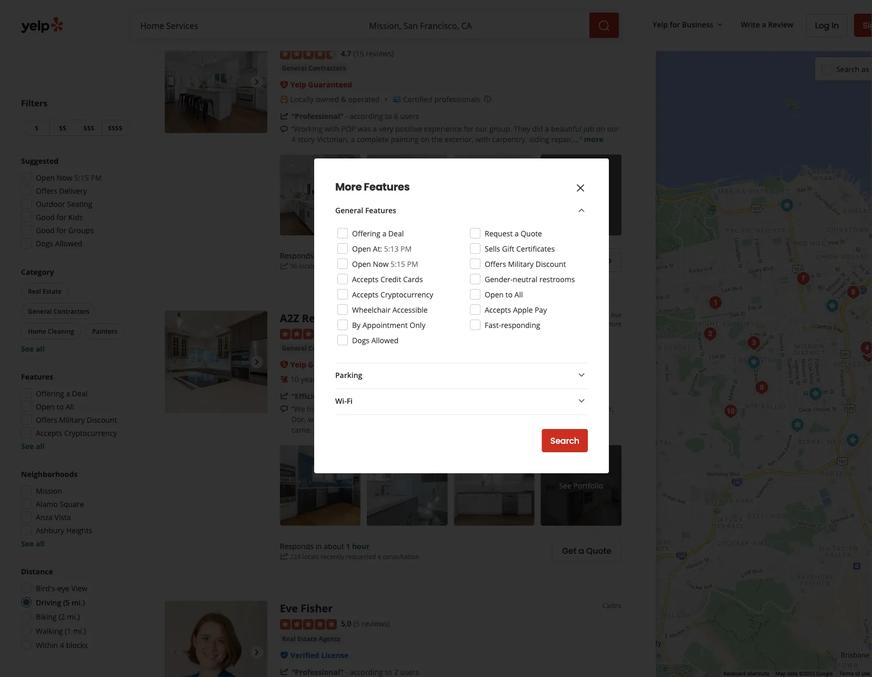 Task type: locate. For each thing, give the bounding box(es) containing it.
1 see all button from the top
[[21, 344, 45, 354]]

offers inside more features dialog
[[485, 259, 507, 269]]

category
[[21, 267, 54, 277]]

dogs down by
[[352, 335, 370, 345]]

for left remodel
[[385, 404, 395, 414]]

see portfolio
[[560, 190, 604, 200], [560, 481, 604, 491]]

24 chevron down v2 image inside wi-fi "dropdown button"
[[576, 395, 588, 407]]

offering inside group
[[36, 388, 64, 399]]

0 horizontal spatial offering
[[36, 388, 64, 399]]

verified license button
[[376, 360, 434, 370], [291, 650, 349, 660]]

dogs allowed inside group
[[36, 238, 82, 248]]

outdoor seating
[[36, 199, 92, 209]]

good down good for kids
[[36, 225, 55, 235]]

1 vertical spatial see portfolio
[[560, 481, 604, 491]]

"efficient"
[[292, 391, 329, 401]]

according down operated at top
[[350, 111, 383, 121]]

and up through
[[484, 404, 497, 414]]

reviews) right '5.0'
[[362, 619, 390, 629]]

remodeling up 4.9 on the top of page
[[302, 311, 364, 325]]

24 chevron down v2 image inside general features dropdown button
[[576, 204, 588, 217]]

1 vertical spatial mission
[[36, 486, 62, 496]]

deal for open to all
[[72, 388, 88, 399]]

1 previous image from the top
[[169, 76, 182, 88]]

only
[[410, 320, 426, 330]]

see all button up neighborhoods
[[21, 441, 45, 451]]

2 vertical spatial in
[[316, 541, 322, 551]]

next image
[[251, 76, 263, 88], [251, 646, 263, 659]]

verified for 16 verified v2 icon's verified license button
[[291, 650, 320, 660]]

1 guaranteed from the top
[[308, 80, 352, 90]]

mission for "working with pop was a very positive experience for our group. they did a beautiful job on our 4 story victorian, a complete painting on the exterior, with carpentry, siding repair,…"
[[599, 31, 622, 39]]

0 horizontal spatial verified license
[[291, 650, 349, 660]]

36 locals recently requested a consultation
[[290, 262, 416, 270]]

of inside the "we hired a2z remodeling for a remodel of our kitchen and bathrooms. our project manager, dor, was great to work with and helped guide us through the entire process. everything came…"
[[434, 404, 441, 414]]

came…"
[[292, 425, 319, 435]]

good for good for kids
[[36, 212, 55, 222]]

4.7 star rating image
[[280, 49, 337, 59]]

1 vertical spatial verified license
[[291, 650, 349, 660]]

0 vertical spatial eve fisher image
[[744, 352, 765, 373]]

allowed down appointment
[[372, 335, 399, 345]]

write a review link
[[737, 15, 798, 34]]

get
[[562, 254, 577, 266], [562, 545, 577, 557]]

contractors
[[309, 64, 346, 73], [54, 307, 90, 316], [309, 344, 346, 353]]

yelp guaranteed button up owned
[[291, 80, 352, 90]]

open to all
[[485, 289, 523, 299], [36, 402, 74, 412]]

now up offers delivery
[[57, 173, 72, 183]]

all up neighborhoods
[[36, 441, 45, 451]]

guaranteed up 10 years in business
[[308, 360, 352, 370]]

option group containing distance
[[18, 566, 131, 654]]

0 vertical spatial get a quote
[[562, 254, 612, 266]]

quote for pop construction
[[587, 254, 612, 266]]

wi-fi button
[[336, 395, 588, 408]]

users right 2
[[401, 667, 419, 677]]

general down 4.7 star rating image
[[282, 64, 307, 73]]

0 vertical spatial (5
[[63, 598, 70, 608]]

real down 'category'
[[28, 287, 41, 296]]

pm up "cards"
[[407, 259, 419, 269]]

pm inside group
[[91, 173, 102, 183]]

guaranteed up owned
[[308, 80, 352, 90]]

contractors down 4.7 star rating image
[[309, 64, 346, 73]]

general contractors link for construction
[[280, 63, 348, 74]]

the inside the "we hired a2z remodeling for a remodel of our kitchen and bathrooms. our project manager, dor, was great to work with and helped guide us through the entire process. everything came…"
[[489, 415, 500, 425]]

yelp up years
[[291, 360, 307, 370]]

offering for open at:
[[352, 228, 381, 238]]

0 vertical spatial guaranteed
[[308, 80, 352, 90]]

1 vertical spatial contractors
[[54, 307, 90, 316]]

wheelchair accessible
[[352, 305, 428, 315]]

see all up neighborhoods
[[21, 441, 45, 451]]

see all button for offering a deal
[[21, 441, 45, 451]]

fast-responding
[[485, 320, 541, 330]]

estate inside group
[[43, 287, 62, 296]]

to inside the "we hired a2z remodeling for a remodel of our kitchen and bathrooms. our project manager, dor, was great to work with and helped guide us through the entire process. everything came…"
[[343, 415, 350, 425]]

fisher
[[301, 601, 333, 616]]

our
[[541, 404, 554, 414]]

2 about from the top
[[324, 541, 344, 551]]

see
[[560, 190, 572, 200], [21, 344, 34, 354], [21, 441, 34, 451], [560, 481, 572, 491], [21, 539, 34, 549]]

4.7
[[341, 48, 352, 58]]

general for a2z's "general contractors" button
[[282, 344, 307, 353]]

castro
[[603, 601, 622, 610]]

military for certificates
[[508, 259, 534, 269]]

requested
[[342, 262, 373, 270], [346, 552, 376, 561]]

3291 lakeshore ave lakeshore
[[563, 311, 622, 328]]

military for all
[[59, 415, 85, 425]]

cryptocurrency
[[381, 289, 434, 299], [64, 428, 117, 438]]

2 yelp guaranteed from the top
[[291, 360, 352, 370]]

0 horizontal spatial mission
[[36, 486, 62, 496]]

according for pop construction
[[350, 111, 383, 121]]

yelp left business
[[653, 19, 669, 29]]

general contractors down 4.7 star rating image
[[282, 64, 346, 73]]

features down more features
[[366, 205, 397, 215]]

4.9 (79 reviews)
[[341, 328, 394, 338]]

through
[[460, 415, 487, 425]]

0 vertical spatial 16 trending v2 image
[[280, 392, 289, 401]]

accepts cryptocurrency up neighborhoods
[[36, 428, 117, 438]]

3 see all from the top
[[21, 539, 45, 549]]

0 vertical spatial recently
[[317, 262, 341, 270]]

0 vertical spatial portfolio
[[574, 190, 604, 200]]

mi.)
[[72, 598, 85, 608], [67, 612, 80, 622], [73, 626, 86, 636]]

0 vertical spatial offers military discount
[[485, 259, 566, 269]]

0 horizontal spatial verified
[[291, 650, 320, 660]]

reviews) right (79
[[366, 328, 394, 338]]

yelp up locally
[[291, 80, 307, 90]]

1 horizontal spatial open now 5:15 pm
[[352, 259, 419, 269]]

24 chevron down v2 image for fi
[[576, 395, 588, 407]]

yelp guaranteed button up 10 years in business
[[291, 360, 352, 370]]

5:15 down "5:13"
[[391, 259, 406, 269]]

within
[[36, 640, 58, 650]]

sig
[[863, 19, 873, 31]]

for inside button
[[670, 19, 681, 29]]

in for remodeling
[[316, 541, 322, 551]]

2 16 speech v2 image from the top
[[280, 405, 289, 414]]

2 16 trending v2 image from the top
[[280, 668, 289, 677]]

search down everything
[[551, 435, 580, 447]]

1 vertical spatial consultation
[[383, 552, 419, 561]]

recently down the responds in about 10 minutes
[[317, 262, 341, 270]]

1 horizontal spatial and
[[484, 404, 497, 414]]

1 vertical spatial reviews)
[[366, 328, 394, 338]]

0 vertical spatial 4
[[292, 134, 296, 144]]

license
[[407, 360, 434, 370], [321, 650, 349, 660]]

0 vertical spatial remodeling
[[302, 311, 364, 325]]

0 horizontal spatial accepts cryptocurrency
[[36, 428, 117, 438]]

1 vertical spatial cryptocurrency
[[64, 428, 117, 438]]

get a quote
[[562, 254, 612, 266], [562, 545, 612, 557]]

2 good from the top
[[36, 225, 55, 235]]

locals right "36"
[[299, 262, 316, 270]]

estate
[[43, 287, 62, 296], [298, 635, 317, 643]]

reviews) for a2z remodeling
[[366, 328, 394, 338]]

1 16 trending v2 image from the top
[[280, 112, 289, 121]]

general for "general contractors" button to the middle
[[28, 307, 52, 316]]

24 chevron down v2 image up project
[[576, 369, 588, 382]]

0 vertical spatial good
[[36, 212, 55, 222]]

search inside button
[[551, 435, 580, 447]]

deal inside more features dialog
[[389, 228, 404, 238]]

a2z up 4.9 star rating image
[[280, 311, 300, 325]]

the left entire
[[489, 415, 500, 425]]

slideshow element for eve
[[165, 601, 267, 677]]

general contractors button down 4.9 star rating image
[[280, 343, 348, 354]]

helped
[[403, 415, 427, 425]]

offering inside more features dialog
[[352, 228, 381, 238]]

remodeling up work
[[342, 404, 383, 414]]

3 all from the top
[[36, 539, 45, 549]]

quote inside more features dialog
[[521, 228, 543, 238]]

24 chevron down v2 image for features
[[576, 204, 588, 217]]

(5 right '5.0'
[[354, 619, 360, 629]]

group
[[18, 155, 131, 252], [19, 267, 131, 354], [18, 371, 131, 451], [18, 469, 131, 549]]

0 vertical spatial estate
[[43, 287, 62, 296]]

2 get a quote button from the top
[[552, 539, 622, 562]]

2 general contractors link from the top
[[280, 343, 348, 354]]

1 vertical spatial offering
[[36, 388, 64, 399]]

dogs inside group
[[36, 238, 53, 248]]

yelp guaranteed for 2nd 'yelp guaranteed' button from the top
[[291, 360, 352, 370]]

3 slideshow element from the top
[[165, 601, 267, 677]]

1 horizontal spatial now
[[373, 259, 389, 269]]

see all button down home on the top of the page
[[21, 344, 45, 354]]

2 see all button from the top
[[21, 441, 45, 451]]

2 see all from the top
[[21, 441, 45, 451]]

0 vertical spatial on
[[597, 124, 606, 134]]

the meticulous handyman image
[[706, 293, 727, 314]]

reviews) for pop construction
[[366, 48, 394, 58]]

2 "professional" from the top
[[292, 667, 344, 677]]

16 trending v2 image
[[280, 392, 289, 401], [280, 668, 289, 677]]

2 16 trending v2 image from the top
[[280, 262, 289, 270]]

16 speech v2 image for a2z remodeling
[[280, 405, 289, 414]]

the inside "working with pop was a very positive experience for our group. they did a beautiful job on our 4 story victorian, a complete painting on the exterior, with carpentry, siding repair,…"
[[432, 134, 443, 144]]

get a quote for construction
[[562, 254, 612, 266]]

offers military discount inside group
[[36, 415, 117, 425]]

1 vertical spatial on
[[421, 134, 430, 144]]

now down open at: 5:13 pm
[[373, 259, 389, 269]]

1 "professional" from the top
[[292, 111, 344, 121]]

1 vertical spatial military
[[59, 415, 85, 425]]

0 vertical spatial general contractors link
[[280, 63, 348, 74]]

previous image
[[169, 646, 182, 659]]

verified license
[[376, 360, 434, 370], [291, 650, 349, 660]]

option group
[[18, 566, 131, 654]]

2 horizontal spatial with
[[476, 134, 491, 144]]

was inside "working with pop was a very positive experience for our group. they did a beautiful job on our 4 story victorian, a complete painting on the exterior, with carpentry, siding repair,…"
[[358, 124, 371, 134]]

locals
[[299, 262, 316, 270], [303, 552, 319, 561]]

contractors down 4.9 star rating image
[[309, 344, 346, 353]]

1 horizontal spatial estate
[[298, 635, 317, 643]]

reviews) right the (15
[[366, 48, 394, 58]]

responds in about 10 minutes
[[280, 251, 387, 261]]

discount inside more features dialog
[[536, 259, 566, 269]]

1 horizontal spatial real
[[282, 635, 296, 643]]

write a review
[[741, 19, 794, 29]]

more
[[584, 134, 604, 144]]

1 vertical spatial next image
[[251, 646, 263, 659]]

the down the "experience"
[[432, 134, 443, 144]]

4 left the story
[[292, 134, 296, 144]]

for for business
[[670, 19, 681, 29]]

1 horizontal spatial military
[[508, 259, 534, 269]]

24 chevron down v2 image up everything
[[576, 395, 588, 407]]

sig link
[[855, 14, 873, 37]]

"professional" up "working
[[292, 111, 344, 121]]

3 see all button from the top
[[21, 539, 45, 549]]

a inside group
[[66, 388, 70, 399]]

16 trending v2 image
[[280, 112, 289, 121], [280, 262, 289, 270], [280, 553, 289, 561]]

eve fisher image
[[744, 352, 765, 373], [165, 601, 267, 677]]

general contractors up cleaning
[[28, 307, 90, 316]]

2 previous image from the top
[[169, 356, 182, 368]]

0 vertical spatial was
[[358, 124, 371, 134]]

1 vertical spatial general contractors
[[28, 307, 90, 316]]

1 horizontal spatial open to all
[[485, 289, 523, 299]]

general down more
[[336, 205, 364, 215]]

accepts apple pay
[[485, 305, 547, 315]]

1 responds from the top
[[280, 251, 314, 261]]

0 vertical spatial users
[[401, 111, 419, 121]]

0 vertical spatial dogs allowed
[[36, 238, 82, 248]]

keyboard shortcuts
[[724, 671, 770, 677]]

accepts cryptocurrency down credit
[[352, 289, 434, 299]]

contractors for pop
[[309, 64, 346, 73]]

1 vertical spatial general contractors link
[[280, 343, 348, 354]]

for left business
[[670, 19, 681, 29]]

16 trending v2 image down 16 locally owned v2 image
[[280, 112, 289, 121]]

5:15 inside more features dialog
[[391, 259, 406, 269]]

yelp guaranteed up 10 years in business
[[291, 360, 352, 370]]

2 vertical spatial slideshow element
[[165, 601, 267, 677]]

1 vertical spatial see all
[[21, 441, 45, 451]]

general inside dropdown button
[[336, 205, 364, 215]]

dor,
[[292, 415, 306, 425]]

1 about from the top
[[324, 251, 344, 261]]

search left the 'as'
[[837, 64, 860, 74]]

0 vertical spatial pop construction image
[[165, 31, 267, 133]]

get a quote button for a2z remodeling
[[552, 539, 622, 562]]

16 trending v2 image left "36"
[[280, 262, 289, 270]]

aaron gordon construction image
[[843, 430, 864, 451]]

general contractors button
[[280, 63, 348, 74], [21, 303, 96, 319], [280, 343, 348, 354]]

1 see portfolio link from the top
[[541, 155, 622, 235]]

1 vertical spatial see portfolio link
[[541, 445, 622, 526]]

kids
[[68, 212, 83, 222]]

1 vertical spatial about
[[324, 541, 344, 551]]

24 chevron down v2 image down close 'icon'
[[576, 204, 588, 217]]

guaranteed for 2nd 'yelp guaranteed' button from the bottom of the page
[[308, 80, 352, 90]]

1 16 speech v2 image from the top
[[280, 125, 289, 134]]

0 vertical spatial open now 5:15 pm
[[36, 173, 102, 183]]

0 horizontal spatial the
[[432, 134, 443, 144]]

real estate
[[28, 287, 62, 296]]

16 speech v2 image
[[280, 125, 289, 134], [280, 405, 289, 414]]

in right years
[[321, 374, 328, 384]]

all down home on the top of the page
[[36, 344, 45, 354]]

verified right 16 verified v2 image
[[376, 360, 405, 370]]

0 vertical spatial "professional"
[[292, 111, 344, 121]]

0 vertical spatial about
[[324, 251, 344, 261]]

info icon image
[[484, 95, 492, 103], [484, 95, 492, 103]]

1 vertical spatial 5:15
[[391, 259, 406, 269]]

painters button
[[85, 323, 124, 339]]

0 vertical spatial military
[[508, 259, 534, 269]]

4 inside "working with pop was a very positive experience for our group. they did a beautiful job on our 4 story victorian, a complete painting on the exterior, with carpentry, siding repair,…"
[[292, 134, 296, 144]]

see for neighborhoods
[[21, 539, 34, 549]]

eve fisher link
[[280, 601, 333, 616]]

handlify image
[[721, 401, 742, 422]]

real inside real estate agents button
[[282, 635, 296, 643]]

features inside dropdown button
[[366, 205, 397, 215]]

$$
[[59, 124, 66, 132]]

2 vertical spatial general contractors button
[[280, 343, 348, 354]]

"professional" for - according to 2 users
[[292, 667, 344, 677]]

5 star rating image
[[280, 620, 337, 630]]

slideshow element
[[165, 31, 267, 133], [165, 311, 267, 413], [165, 601, 267, 677]]

general inside group
[[28, 307, 52, 316]]

all inside group
[[66, 402, 74, 412]]

1 vertical spatial get a quote
[[562, 545, 612, 557]]

verified license button right 16 verified v2 image
[[376, 360, 434, 370]]

1 horizontal spatial pop construction image
[[806, 384, 827, 405]]

3 24 chevron down v2 image from the top
[[576, 395, 588, 407]]

4
[[292, 134, 296, 144], [60, 640, 64, 650]]

1 24 chevron down v2 image from the top
[[576, 204, 588, 217]]

1 vertical spatial accepts cryptocurrency
[[36, 428, 117, 438]]

1 next image from the top
[[251, 76, 263, 88]]

allowed inside group
[[55, 238, 82, 248]]

dogs allowed down appointment
[[352, 335, 399, 345]]

according left 2
[[350, 667, 383, 677]]

1 vertical spatial dogs
[[352, 335, 370, 345]]

our right job
[[608, 124, 620, 134]]

credit
[[381, 274, 402, 284]]

5.0
[[341, 619, 352, 629]]

0 vertical spatial mi.)
[[72, 598, 85, 608]]

estate for real estate
[[43, 287, 62, 296]]

1 see all from the top
[[21, 344, 45, 354]]

for
[[670, 19, 681, 29], [464, 124, 474, 134], [57, 212, 67, 222], [57, 225, 67, 235], [385, 404, 395, 414]]

your castro handyman image
[[744, 333, 765, 354]]

contractors inside group
[[54, 307, 90, 316]]

0 vertical spatial see portfolio
[[560, 190, 604, 200]]

our inside the "we hired a2z remodeling for a remodel of our kitchen and bathrooms. our project manager, dor, was great to work with and helped guide us through the entire process. everything came…"
[[443, 404, 455, 414]]

1 horizontal spatial verified
[[376, 360, 405, 370]]

1 horizontal spatial our
[[476, 124, 488, 134]]

None search field
[[132, 13, 622, 38]]

accepts
[[352, 274, 379, 284], [352, 289, 379, 299], [485, 305, 512, 315], [36, 428, 62, 438]]

2 get a quote from the top
[[562, 545, 612, 557]]

1 get from the top
[[562, 254, 577, 266]]

previous image for a2z remodeling
[[169, 356, 182, 368]]

paul woodford services image
[[788, 415, 809, 436]]

walking (1 mi.)
[[36, 626, 86, 636]]

military inside more features dialog
[[508, 259, 534, 269]]

pm right "5:13"
[[401, 244, 412, 254]]

us
[[450, 415, 458, 425]]

very
[[379, 124, 394, 134]]

1 16 trending v2 image from the top
[[280, 392, 289, 401]]

5:15 inside group
[[74, 173, 89, 183]]

offers military discount inside more features dialog
[[485, 259, 566, 269]]

open now 5:15 pm up accepts credit cards
[[352, 259, 419, 269]]

3 16 trending v2 image from the top
[[280, 553, 289, 561]]

4.9
[[341, 328, 352, 338]]

accepts up neighborhoods
[[36, 428, 62, 438]]

1 horizontal spatial offering
[[352, 228, 381, 238]]

1 vertical spatial see all button
[[21, 441, 45, 451]]

was down hired
[[308, 415, 322, 425]]

2 see portfolio link from the top
[[541, 445, 622, 526]]

with right work
[[371, 415, 386, 425]]

accepts up wheelchair
[[352, 289, 379, 299]]

2 next image from the top
[[251, 646, 263, 659]]

users up positive
[[401, 111, 419, 121]]

0 vertical spatial 16 speech v2 image
[[280, 125, 289, 134]]

gift
[[503, 244, 515, 254]]

responds up the 224
[[280, 541, 314, 551]]

yelp guaranteed for 2nd 'yelp guaranteed' button from the bottom of the page
[[291, 80, 352, 90]]

open to all inside more features dialog
[[485, 289, 523, 299]]

to inside group
[[57, 402, 64, 412]]

2 yelp guaranteed button from the top
[[291, 360, 352, 370]]

2 slideshow element from the top
[[165, 311, 267, 413]]

group containing suggested
[[18, 155, 131, 252]]

get a quote for remodeling
[[562, 545, 612, 557]]

1 get a quote button from the top
[[552, 249, 622, 272]]

slideshow element for a2z
[[165, 311, 267, 413]]

(1
[[65, 626, 71, 636]]

1 general contractors link from the top
[[280, 63, 348, 74]]

of up 'guide'
[[434, 404, 441, 414]]

exterior,
[[445, 134, 474, 144]]

more features dialog
[[0, 0, 873, 677]]

mi.) for driving (5 mi.)
[[72, 598, 85, 608]]

0 vertical spatial mission
[[599, 31, 622, 39]]

pm up seating
[[91, 173, 102, 183]]

1 vertical spatial (5
[[354, 619, 360, 629]]

users for pop construction
[[401, 111, 419, 121]]

1 horizontal spatial license
[[407, 360, 434, 370]]

1 yelp guaranteed button from the top
[[291, 80, 352, 90]]

requested down minutes
[[342, 262, 373, 270]]

"we hired a2z remodeling for a remodel of our kitchen and bathrooms. our project manager, dor, was great to work with and helped guide us through the entire process. everything came…"
[[292, 404, 614, 435]]

"professional" down real estate agents button
[[292, 667, 344, 677]]

previous image
[[169, 76, 182, 88], [169, 356, 182, 368]]

groups
[[68, 225, 94, 235]]

iconyelpguaranteedbadgesmall image
[[280, 81, 289, 89], [280, 81, 289, 89], [280, 361, 289, 369], [280, 361, 289, 369]]

our up 'us'
[[443, 404, 455, 414]]

2 responds from the top
[[280, 541, 314, 551]]

1 vertical spatial good
[[36, 225, 55, 235]]

1 vertical spatial deal
[[72, 388, 88, 399]]

2 vertical spatial 16 trending v2 image
[[280, 553, 289, 561]]

group containing neighborhoods
[[18, 469, 131, 549]]

16 locally owned v2 image
[[280, 95, 289, 104]]

in left '1'
[[316, 541, 322, 551]]

a2z remodeling image
[[165, 311, 267, 413]]

offers military discount for all
[[36, 415, 117, 425]]

all for offering a deal
[[36, 441, 45, 451]]

of left use
[[856, 671, 861, 677]]

1 yelp guaranteed from the top
[[291, 80, 352, 90]]

all
[[515, 289, 523, 299], [66, 402, 74, 412]]

map region
[[631, 0, 873, 677]]

good down outdoor
[[36, 212, 55, 222]]

features for more features
[[364, 180, 410, 194]]

contractors up cleaning
[[54, 307, 90, 316]]

open at: 5:13 pm
[[352, 244, 412, 254]]

remodel
[[403, 404, 432, 414]]

16 trending v2 image for "professional"
[[280, 668, 289, 677]]

2 vertical spatial reviews)
[[362, 619, 390, 629]]

blocks
[[66, 640, 88, 650]]

1 get a quote from the top
[[562, 254, 612, 266]]

requested down hour
[[346, 552, 376, 561]]

estate down 5 star rating image
[[298, 635, 317, 643]]

a2z inside the "we hired a2z remodeling for a remodel of our kitchen and bathrooms. our project manager, dor, was great to work with and helped guide us through the entire process. everything came…"
[[327, 404, 340, 414]]

a
[[763, 19, 767, 29], [373, 124, 377, 134], [546, 124, 550, 134], [351, 134, 355, 144], [383, 228, 387, 238], [515, 228, 519, 238], [579, 254, 585, 266], [374, 262, 378, 270], [66, 388, 70, 399], [397, 404, 401, 414], [579, 545, 585, 557], [378, 552, 381, 561]]

1 horizontal spatial 5:15
[[391, 259, 406, 269]]

we do construction image
[[777, 195, 798, 216]]

1 vertical spatial quote
[[587, 254, 612, 266]]

1 horizontal spatial 10
[[346, 251, 355, 261]]

2 get from the top
[[562, 545, 577, 557]]

lakeshore
[[579, 311, 610, 319], [592, 319, 622, 328]]

1 vertical spatial discount
[[87, 415, 117, 425]]

see down search button
[[560, 481, 572, 491]]

general contractors link down 4.9 star rating image
[[280, 343, 348, 354]]

discount for neutral
[[536, 259, 566, 269]]

1 vertical spatial guaranteed
[[308, 360, 352, 370]]

our left group.
[[476, 124, 488, 134]]

real inside real estate button
[[28, 287, 41, 296]]

for inside "working with pop was a very positive experience for our group. they did a beautiful job on our 4 story victorian, a complete painting on the exterior, with carpentry, siding repair,…"
[[464, 124, 474, 134]]

consultation for a2z remodeling
[[383, 552, 419, 561]]

remodeling
[[302, 311, 364, 325], [342, 404, 383, 414]]

1 vertical spatial get a quote button
[[552, 539, 622, 562]]

0 vertical spatial see portfolio link
[[541, 155, 622, 235]]

all down ashbury
[[36, 539, 45, 549]]

0 vertical spatial general contractors button
[[280, 63, 348, 74]]

offers military discount for certificates
[[485, 259, 566, 269]]

features down home on the top of the page
[[21, 372, 53, 382]]

$$$$
[[108, 124, 122, 132]]

restrooms
[[540, 274, 575, 284]]

yelp
[[653, 19, 669, 29], [291, 80, 307, 90], [291, 360, 307, 370]]

features inside group
[[21, 372, 53, 382]]

general down 4.9 star rating image
[[282, 344, 307, 353]]

0 horizontal spatial pop construction image
[[165, 31, 267, 133]]

0 vertical spatial 24 chevron down v2 image
[[576, 204, 588, 217]]

2 all from the top
[[36, 441, 45, 451]]

16 years in business v2 image
[[280, 375, 289, 384]]

2 24 chevron down v2 image from the top
[[576, 369, 588, 382]]

log in link
[[807, 14, 849, 37]]

discount inside group
[[87, 415, 117, 425]]

accepts down 36 locals recently requested a consultation
[[352, 274, 379, 284]]

2 vertical spatial see all
[[21, 539, 45, 549]]

business
[[683, 19, 714, 29]]

bird's-eye view
[[36, 583, 88, 593]]

responds for a2z
[[280, 541, 314, 551]]

24 chevron down v2 image
[[576, 204, 588, 217], [576, 369, 588, 382], [576, 395, 588, 407]]

alamo
[[36, 499, 58, 509]]

2 guaranteed from the top
[[308, 360, 352, 370]]

0 vertical spatial 10
[[346, 251, 355, 261]]

0 vertical spatial yelp guaranteed button
[[291, 80, 352, 90]]

with down group.
[[476, 134, 491, 144]]

in up 36 locals recently requested a consultation
[[316, 251, 322, 261]]

0 horizontal spatial 10
[[291, 374, 299, 384]]

(79
[[354, 328, 364, 338]]

according
[[350, 111, 383, 121], [335, 391, 369, 401], [350, 667, 383, 677]]

users
[[401, 111, 419, 121], [386, 391, 404, 401], [401, 667, 419, 677]]

(5 for driving
[[63, 598, 70, 608]]

(5 for 5.0
[[354, 619, 360, 629]]

1 horizontal spatial (5
[[354, 619, 360, 629]]

offers delivery
[[36, 186, 87, 196]]

see up neighborhoods
[[21, 441, 34, 451]]

1 horizontal spatial dogs
[[352, 335, 370, 345]]

terms of use link
[[840, 671, 871, 677]]

1 vertical spatial open now 5:15 pm
[[352, 259, 419, 269]]

16 speech v2 image left "we
[[280, 405, 289, 414]]

requested for a2z remodeling
[[346, 552, 376, 561]]

0 horizontal spatial our
[[443, 404, 455, 414]]

1 vertical spatial a2z
[[327, 404, 340, 414]]

0 horizontal spatial (5
[[63, 598, 70, 608]]

offering a deal inside group
[[36, 388, 88, 399]]

mission inside group
[[36, 486, 62, 496]]

eve fisher
[[280, 601, 333, 616]]

was inside the "we hired a2z remodeling for a remodel of our kitchen and bathrooms. our project manager, dor, was great to work with and helped guide us through the entire process. everything came…"
[[308, 415, 322, 425]]

general contractors button down 4.7 star rating image
[[280, 63, 348, 74]]

see up 'distance'
[[21, 539, 34, 549]]

verified license for 16 verified v2 icon's verified license button
[[291, 650, 349, 660]]

pop construction image
[[165, 31, 267, 133], [806, 384, 827, 405]]

deal inside group
[[72, 388, 88, 399]]

for down good for kids
[[57, 225, 67, 235]]

1 slideshow element from the top
[[165, 31, 267, 133]]

users right 9
[[386, 391, 404, 401]]

0 vertical spatial deal
[[389, 228, 404, 238]]

story
[[298, 134, 315, 144]]

verified license button down real estate agents link
[[291, 650, 349, 660]]

1 good from the top
[[36, 212, 55, 222]]

offering a deal inside more features dialog
[[352, 228, 404, 238]]

google image
[[659, 664, 694, 677]]

pm
[[91, 173, 102, 183], [401, 244, 412, 254], [407, 259, 419, 269]]



Task type: vqa. For each thing, say whether or not it's contained in the screenshot.
1st 24 chevron down v2 icon from the left
no



Task type: describe. For each thing, give the bounding box(es) containing it.
group containing features
[[18, 371, 131, 451]]

1 vertical spatial of
[[856, 671, 861, 677]]

the handyman can image
[[844, 282, 865, 303]]

process.
[[525, 415, 553, 425]]

general contractors inside group
[[28, 307, 90, 316]]

pop construction link
[[280, 31, 371, 45]]

quote for a2z remodeling
[[587, 545, 612, 557]]

a inside the "we hired a2z remodeling for a remodel of our kitchen and bathrooms. our project manager, dor, was great to work with and helped guide us through the entire process. everything came…"
[[397, 404, 401, 414]]

neighborhoods
[[21, 469, 78, 479]]

according for a2z remodeling
[[335, 391, 369, 401]]

mi.) for biking (2 mi.)
[[67, 612, 80, 622]]

vista
[[54, 512, 71, 522]]

with inside the "we hired a2z remodeling for a remodel of our kitchen and bathrooms. our project manager, dor, was great to work with and helped guide us through the entire process. everything came…"
[[371, 415, 386, 425]]

beautiful
[[552, 124, 582, 134]]

ashbury
[[36, 525, 64, 535]]

design remodeling & construction details image
[[744, 352, 765, 373]]

group.
[[490, 124, 512, 134]]

data
[[788, 671, 798, 677]]

get for a2z remodeling
[[562, 545, 577, 557]]

yelp for business button
[[649, 15, 729, 34]]

1 vertical spatial yelp
[[291, 80, 307, 90]]

heights
[[66, 525, 92, 535]]

seating
[[67, 199, 92, 209]]

2 see portfolio from the top
[[560, 481, 604, 491]]

for inside the "we hired a2z remodeling for a remodel of our kitchen and bathrooms. our project manager, dor, was great to work with and helped guide us through the entire process. everything came…"
[[385, 404, 395, 414]]

guide
[[429, 415, 448, 425]]

search image
[[598, 20, 611, 32]]

agents
[[319, 635, 341, 643]]

offering for open to all
[[36, 388, 64, 399]]

lakeshore right the 3291
[[592, 319, 622, 328]]

$ button
[[23, 120, 49, 136]]

estate for real estate agents
[[298, 635, 317, 643]]

contractors for a2z
[[309, 344, 346, 353]]

locals for construction
[[299, 262, 316, 270]]

16 trending v2 image for "efficient"
[[280, 392, 289, 401]]

16 chevron down v2 image
[[716, 20, 725, 29]]

1 portfolio from the top
[[574, 190, 604, 200]]

"working with pop was a very positive experience for our group. they did a beautiful job on our 4 story victorian, a complete painting on the exterior, with carpentry, siding repair,…"
[[292, 124, 620, 144]]

everything
[[555, 415, 591, 425]]

16 verified v2 image
[[365, 361, 374, 369]]

all inside more features dialog
[[515, 289, 523, 299]]

offering a deal for open to all
[[36, 388, 88, 399]]

get a quote button for pop construction
[[552, 249, 622, 272]]

wi-
[[336, 396, 347, 406]]

terms
[[840, 671, 855, 677]]

cottage adu image
[[823, 296, 844, 317]]

1 vertical spatial in
[[321, 374, 328, 384]]

keyboard
[[724, 671, 746, 677]]

3291
[[563, 311, 578, 319]]

now inside group
[[57, 173, 72, 183]]

use
[[862, 671, 871, 677]]

general contractors link for remodeling
[[280, 343, 348, 354]]

responds for pop
[[280, 251, 314, 261]]

painters
[[92, 327, 117, 336]]

slideshow element for pop
[[165, 31, 267, 133]]

2 vertical spatial according
[[350, 667, 383, 677]]

a2z remodeling
[[280, 311, 364, 325]]

kitchen
[[457, 404, 482, 414]]

open now 5:15 pm inside group
[[36, 173, 102, 183]]

open to all inside group
[[36, 402, 74, 412]]

cryptocurrency inside group
[[64, 428, 117, 438]]

certificates
[[517, 244, 555, 254]]

more link
[[584, 134, 604, 144]]

more features
[[336, 180, 410, 194]]

locally
[[291, 94, 314, 104]]

16 speech v2 image for pop construction
[[280, 125, 289, 134]]

16 trending v2 image for a2z remodeling
[[280, 553, 289, 561]]

reviews) for eve fisher
[[362, 619, 390, 629]]

breathable image
[[794, 268, 815, 289]]

general contractors for pop
[[282, 64, 346, 73]]

alamo square
[[36, 499, 84, 509]]

general contractors button for pop
[[280, 63, 348, 74]]

16 certified professionals v2 image
[[393, 95, 401, 104]]

dogs inside more features dialog
[[352, 335, 370, 345]]

by appointment only
[[352, 320, 426, 330]]

users for a2z remodeling
[[386, 391, 404, 401]]

2 portfolio from the top
[[574, 481, 604, 491]]

group containing category
[[19, 267, 131, 354]]

16 verified v2 image
[[280, 651, 289, 660]]

remodeling inside the "we hired a2z remodeling for a remodel of our kitchen and bathrooms. our project manager, dor, was great to work with and helped guide us through the entire process. everything came…"
[[342, 404, 383, 414]]

deal for open at:
[[389, 228, 404, 238]]

real estate button
[[21, 283, 68, 299]]

&
[[341, 94, 347, 104]]

job
[[584, 124, 595, 134]]

9
[[379, 391, 384, 401]]

see all for mission
[[21, 539, 45, 549]]

see for category
[[21, 344, 34, 354]]

$
[[35, 124, 38, 132]]

recently for construction
[[317, 262, 341, 270]]

real for real estate
[[28, 287, 41, 296]]

next image
[[251, 356, 263, 368]]

lakeshore left ave
[[579, 311, 610, 319]]

for for groups
[[57, 225, 67, 235]]

1 vertical spatial pop construction image
[[806, 384, 827, 405]]

ashbury heights
[[36, 525, 92, 535]]

4 inside option group
[[60, 640, 64, 650]]

accepts credit cards
[[352, 274, 423, 284]]

2 vertical spatial -
[[346, 667, 348, 677]]

construction
[[303, 31, 371, 45]]

write
[[741, 19, 761, 29]]

real for real estate agents
[[282, 635, 296, 643]]

as
[[862, 64, 870, 74]]

"professional" for - according to 6 users
[[292, 111, 344, 121]]

next image for eve
[[251, 646, 263, 659]]

0 vertical spatial offers
[[36, 186, 57, 196]]

m
[[872, 64, 873, 74]]

verified license button for 16 verified v2 image
[[376, 360, 434, 370]]

5:13
[[384, 244, 399, 254]]

to inside more features dialog
[[506, 289, 513, 299]]

yelp inside button
[[653, 19, 669, 29]]

1 vertical spatial 10
[[291, 374, 299, 384]]

0 horizontal spatial with
[[325, 124, 340, 134]]

about for remodeling
[[324, 541, 344, 551]]

license for 16 verified v2 icon's verified license button
[[321, 650, 349, 660]]

1 all from the top
[[36, 344, 45, 354]]

"working
[[292, 124, 323, 134]]

1 vertical spatial eve fisher image
[[165, 601, 267, 677]]

pop construction
[[280, 31, 371, 45]]

search button
[[542, 429, 588, 452]]

accepts up fast-
[[485, 305, 512, 315]]

mission for anza vista
[[36, 486, 62, 496]]

real estate agents
[[282, 635, 341, 643]]

discount for cryptocurrency
[[87, 415, 117, 425]]

did
[[533, 124, 544, 134]]

verified license for verified license button corresponding to 16 verified v2 image
[[376, 360, 434, 370]]

2 vertical spatial pm
[[407, 259, 419, 269]]

1 see portfolio from the top
[[560, 190, 604, 200]]

2 horizontal spatial our
[[608, 124, 620, 134]]

log in
[[816, 19, 840, 31]]

locally owned & operated
[[291, 94, 380, 104]]

a inside 'link'
[[763, 19, 767, 29]]

owned
[[316, 94, 339, 104]]

offering a deal for open at:
[[352, 228, 404, 238]]

allowed inside more features dialog
[[372, 335, 399, 345]]

walking
[[36, 626, 63, 636]]

shortcuts
[[748, 671, 770, 677]]

search for search
[[551, 435, 580, 447]]

sells gift certificates
[[485, 244, 555, 254]]

0 horizontal spatial and
[[388, 415, 401, 425]]

neutral
[[513, 274, 538, 284]]

close image
[[575, 182, 587, 194]]

see portfolio link for a2z remodeling
[[541, 445, 622, 526]]

certified
[[403, 94, 433, 104]]

$$$ button
[[76, 120, 102, 136]]

2
[[394, 667, 399, 677]]

parking button
[[336, 369, 588, 382]]

cryptocurrency inside more features dialog
[[381, 289, 434, 299]]

distance
[[21, 567, 53, 577]]

recently for remodeling
[[321, 552, 344, 561]]

dogs allowed inside more features dialog
[[352, 335, 399, 345]]

features for general features
[[366, 205, 397, 215]]

map data ©2023 google
[[776, 671, 834, 677]]

offers for accepts cryptocurrency
[[36, 415, 57, 425]]

view
[[71, 583, 88, 593]]

about for construction
[[324, 251, 344, 261]]

search for search as m
[[837, 64, 860, 74]]

get for pop construction
[[562, 254, 577, 266]]

open now 5:15 pm inside more features dialog
[[352, 259, 419, 269]]

martin's handywork image
[[857, 338, 873, 359]]

verified license button for 16 verified v2 icon
[[291, 650, 349, 660]]

0 vertical spatial and
[[484, 404, 497, 414]]

0 horizontal spatial on
[[421, 134, 430, 144]]

2 vertical spatial users
[[401, 667, 419, 677]]

2 vertical spatial yelp
[[291, 360, 307, 370]]

review
[[769, 19, 794, 29]]

for for kids
[[57, 212, 67, 222]]

general for "general contractors" button corresponding to pop
[[282, 64, 307, 73]]

1 vertical spatial pm
[[401, 244, 412, 254]]

6
[[394, 111, 399, 121]]

- for construction
[[346, 111, 348, 121]]

eye
[[58, 583, 70, 593]]

5.0 (5 reviews)
[[341, 619, 390, 629]]

good for good for groups
[[36, 225, 55, 235]]

repair,…"
[[552, 134, 583, 144]]

accepts inside group
[[36, 428, 62, 438]]

accepts cryptocurrency inside more features dialog
[[352, 289, 434, 299]]

see for features
[[21, 441, 34, 451]]

next image for pop
[[251, 76, 263, 88]]

consultation for pop construction
[[379, 262, 416, 270]]

good for groups
[[36, 225, 94, 235]]

victorian,
[[317, 134, 349, 144]]

operated
[[349, 94, 380, 104]]

google
[[817, 671, 834, 677]]

all for mission
[[36, 539, 45, 549]]

biking (2 mi.)
[[36, 612, 80, 622]]

in for construction
[[316, 251, 322, 261]]

see portfolio link for pop construction
[[541, 155, 622, 235]]

16 trending v2 image for pop construction
[[280, 262, 289, 270]]

handyman heroes image
[[700, 324, 721, 345]]

general contractors for a2z
[[282, 344, 346, 353]]

(15
[[354, 48, 364, 58]]

guaranteed for 2nd 'yelp guaranteed' button from the top
[[308, 360, 352, 370]]

1 vertical spatial general contractors button
[[21, 303, 96, 319]]

0 vertical spatial a2z
[[280, 311, 300, 325]]

entire
[[502, 415, 523, 425]]

verified for verified license button corresponding to 16 verified v2 image
[[376, 360, 405, 370]]

search as m
[[837, 64, 873, 74]]

general contractors button for a2z
[[280, 343, 348, 354]]

see all button for mission
[[21, 539, 45, 549]]

berryclean image
[[859, 345, 873, 366]]

samantha huang - corcoran icon properties image
[[752, 377, 773, 399]]

home cleaning
[[28, 327, 74, 336]]

now inside more features dialog
[[373, 259, 389, 269]]

bathrooms.
[[499, 404, 539, 414]]

manager,
[[582, 404, 614, 414]]

license for verified license button corresponding to 16 verified v2 image
[[407, 360, 434, 370]]

"professional" - according to 6 users
[[292, 111, 419, 121]]

requested for pop construction
[[342, 262, 373, 270]]

anza
[[36, 512, 53, 522]]

previous image for pop construction
[[169, 76, 182, 88]]

mi.) for walking (1 mi.)
[[73, 626, 86, 636]]

a2z remodeling link
[[280, 311, 364, 325]]

4.9 star rating image
[[280, 329, 337, 339]]

siding
[[529, 134, 550, 144]]

gender-
[[485, 274, 513, 284]]

24 chevron down v2 image inside the parking dropdown button
[[576, 369, 588, 382]]

see left close 'icon'
[[560, 190, 572, 200]]



